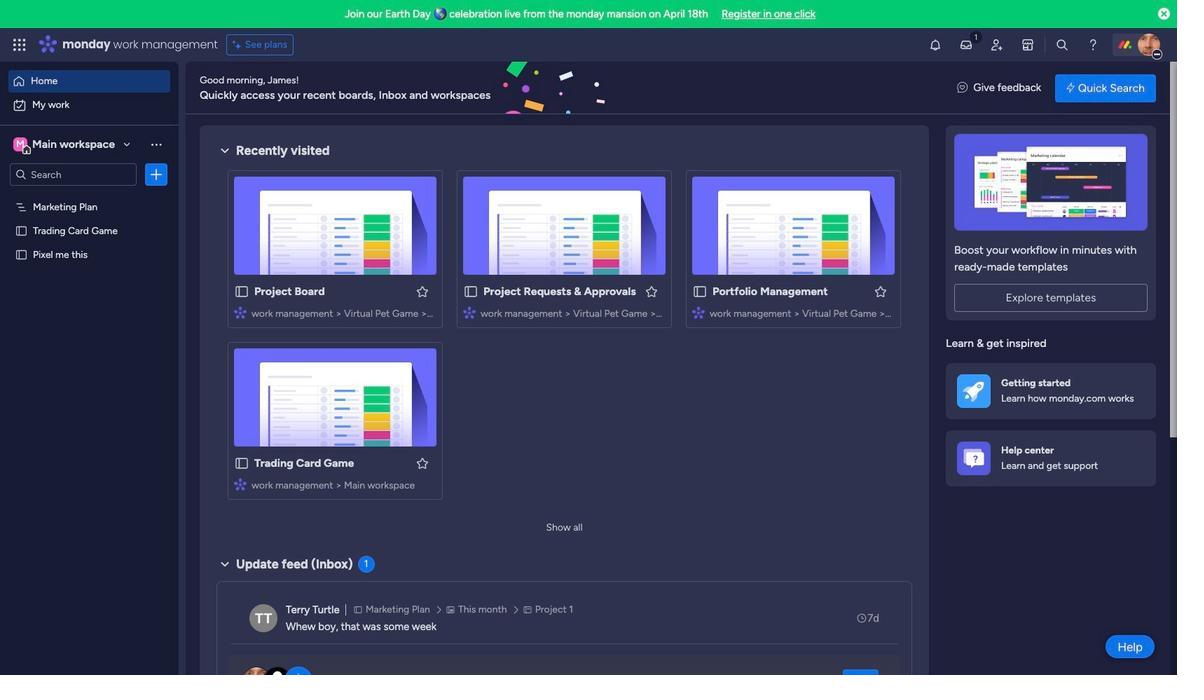 Task type: describe. For each thing, give the bounding box(es) containing it.
search everything image
[[1056, 38, 1070, 52]]

1 image
[[970, 29, 983, 45]]

select product image
[[13, 38, 27, 52]]

notifications image
[[929, 38, 943, 52]]

help image
[[1087, 38, 1101, 52]]

close recently visited image
[[217, 142, 233, 159]]

workspace image
[[13, 137, 27, 152]]

v2 bolt switch image
[[1067, 80, 1075, 96]]

monday marketplace image
[[1021, 38, 1035, 52]]

public board image inside quick search results list box
[[693, 284, 708, 299]]

options image
[[149, 168, 163, 182]]

0 vertical spatial public board image
[[15, 224, 28, 237]]

invite members image
[[990, 38, 1005, 52]]

1 element
[[358, 556, 375, 573]]

terry turtle image
[[250, 604, 278, 632]]

add to favorites image
[[645, 284, 659, 298]]



Task type: vqa. For each thing, say whether or not it's contained in the screenshot.
Collapse image
no



Task type: locate. For each thing, give the bounding box(es) containing it.
quick search results list box
[[217, 159, 1020, 517]]

Search in workspace field
[[29, 166, 117, 183]]

add to favorites image
[[416, 284, 430, 298], [874, 284, 888, 298], [416, 456, 430, 470]]

public board image
[[234, 284, 250, 299], [463, 284, 479, 299], [234, 456, 250, 471]]

workspace options image
[[149, 137, 163, 151]]

public board image
[[15, 224, 28, 237], [15, 247, 28, 261], [693, 284, 708, 299]]

option
[[8, 70, 170, 93], [8, 94, 170, 116], [0, 194, 179, 197]]

james peterson image
[[1138, 34, 1161, 56]]

update feed image
[[960, 38, 974, 52]]

see plans image
[[233, 37, 245, 53]]

templates image image
[[959, 134, 1144, 231]]

2 vertical spatial public board image
[[693, 284, 708, 299]]

1 vertical spatial public board image
[[15, 247, 28, 261]]

2 vertical spatial option
[[0, 194, 179, 197]]

workspace selection element
[[13, 136, 117, 154]]

close update feed (inbox) image
[[217, 556, 233, 573]]

list box
[[0, 192, 179, 455]]

getting started element
[[946, 363, 1157, 419]]

v2 user feedback image
[[958, 80, 968, 96]]

help center element
[[946, 430, 1157, 486]]

1 vertical spatial option
[[8, 94, 170, 116]]

0 vertical spatial option
[[8, 70, 170, 93]]



